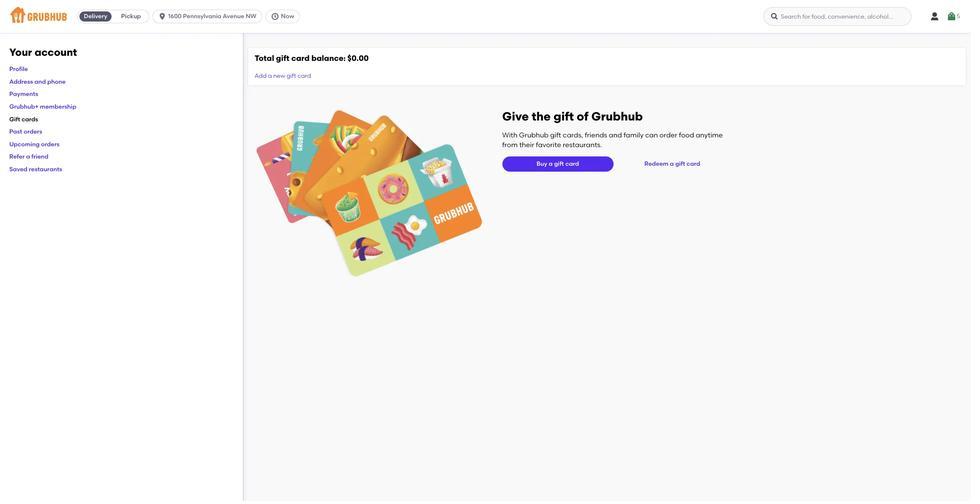 Task type: locate. For each thing, give the bounding box(es) containing it.
2 horizontal spatial svg image
[[947, 11, 957, 22]]

0 vertical spatial orders
[[24, 128, 42, 135]]

grubhub up "with grubhub gift cards, friends and family can order food anytime from their favorite restaurants." on the right top of page
[[592, 109, 643, 124]]

gift for with grubhub gift cards, friends and family can order food anytime from their favorite restaurants.
[[551, 131, 562, 139]]

card down total gift card balance: $0.00
[[298, 72, 311, 80]]

total gift card balance: $0.00
[[255, 53, 369, 63]]

1 vertical spatial grubhub
[[519, 131, 549, 139]]

buy a gift card link
[[503, 157, 614, 172]]

a right 'redeem'
[[670, 160, 674, 168]]

cards,
[[563, 131, 584, 139]]

the
[[532, 109, 551, 124]]

0 vertical spatial grubhub
[[592, 109, 643, 124]]

your account
[[9, 46, 77, 58]]

gift up favorite
[[551, 131, 562, 139]]

and left phone
[[34, 78, 46, 85]]

and left family
[[609, 131, 622, 139]]

with
[[503, 131, 518, 139]]

grubhub+ membership link
[[9, 103, 76, 110]]

saved restaurants
[[9, 166, 62, 173]]

gift
[[276, 53, 290, 63], [287, 72, 296, 80], [554, 109, 574, 124], [551, 131, 562, 139], [554, 160, 564, 168], [676, 160, 686, 168]]

svg image
[[930, 11, 941, 22], [947, 11, 957, 22], [771, 12, 779, 21]]

a for add
[[268, 72, 272, 80]]

1 horizontal spatial svg image
[[930, 11, 941, 22]]

grubhub up their
[[519, 131, 549, 139]]

a right buy
[[549, 160, 553, 168]]

$0.00
[[348, 53, 369, 63]]

now button
[[266, 10, 303, 23]]

0 horizontal spatial svg image
[[771, 12, 779, 21]]

1 horizontal spatial grubhub
[[592, 109, 643, 124]]

orders
[[24, 128, 42, 135], [41, 141, 60, 148]]

your
[[9, 46, 32, 58]]

gift cards link
[[9, 116, 38, 123]]

of
[[577, 109, 589, 124]]

a left new
[[268, 72, 272, 80]]

gift right new
[[287, 72, 296, 80]]

from
[[503, 141, 518, 149]]

gift right buy
[[554, 160, 564, 168]]

a inside button
[[670, 160, 674, 168]]

family
[[624, 131, 644, 139]]

svg image for 1600 pennsylvania avenue nw
[[158, 12, 167, 21]]

1 vertical spatial and
[[609, 131, 622, 139]]

card
[[292, 53, 310, 63], [298, 72, 311, 80], [566, 160, 579, 168], [687, 160, 701, 168]]

0 horizontal spatial and
[[34, 78, 46, 85]]

1600 pennsylvania avenue nw
[[168, 13, 257, 20]]

0 horizontal spatial grubhub
[[519, 131, 549, 139]]

delivery button
[[78, 10, 113, 23]]

svg image left now
[[271, 12, 279, 21]]

their
[[520, 141, 535, 149]]

orders up friend in the top left of the page
[[41, 141, 60, 148]]

add
[[255, 72, 267, 80]]

svg image inside 1600 pennsylvania avenue nw button
[[158, 12, 167, 21]]

0 vertical spatial and
[[34, 78, 46, 85]]

anytime
[[696, 131, 723, 139]]

total
[[255, 53, 274, 63]]

gift inside buy a gift card link
[[554, 160, 564, 168]]

grubhub
[[592, 109, 643, 124], [519, 131, 549, 139]]

restaurants.
[[563, 141, 603, 149]]

and
[[34, 78, 46, 85], [609, 131, 622, 139]]

orders for past orders
[[24, 128, 42, 135]]

svg image inside "now" button
[[271, 12, 279, 21]]

with grubhub gift cards, friends and family can order food anytime from their favorite restaurants.
[[503, 131, 723, 149]]

buy a gift card
[[537, 160, 579, 168]]

gift right 'redeem'
[[676, 160, 686, 168]]

delivery
[[84, 13, 107, 20]]

2 svg image from the left
[[271, 12, 279, 21]]

gift left "of" at the top of page
[[554, 109, 574, 124]]

1 horizontal spatial and
[[609, 131, 622, 139]]

past orders link
[[9, 128, 42, 135]]

redeem a gift card button
[[642, 157, 704, 172]]

1 horizontal spatial svg image
[[271, 12, 279, 21]]

a right refer
[[26, 153, 30, 160]]

gift
[[9, 116, 20, 123]]

can
[[646, 131, 658, 139]]

svg image left 1600
[[158, 12, 167, 21]]

gift for give the gift of grubhub
[[554, 109, 574, 124]]

gift inside "with grubhub gift cards, friends and family can order food anytime from their favorite restaurants."
[[551, 131, 562, 139]]

order
[[660, 131, 678, 139]]

0 horizontal spatial svg image
[[158, 12, 167, 21]]

a
[[268, 72, 272, 80], [26, 153, 30, 160], [549, 160, 553, 168], [670, 160, 674, 168]]

phone
[[47, 78, 66, 85]]

refer
[[9, 153, 25, 160]]

gift inside 'redeem a gift card' button
[[676, 160, 686, 168]]

1 vertical spatial orders
[[41, 141, 60, 148]]

card down food
[[687, 160, 701, 168]]

address and phone
[[9, 78, 66, 85]]

orders up upcoming orders link at the left of page
[[24, 128, 42, 135]]

cards
[[22, 116, 38, 123]]

card up add a new gift card
[[292, 53, 310, 63]]

saved restaurants link
[[9, 166, 62, 173]]

svg image
[[158, 12, 167, 21], [271, 12, 279, 21]]

1 svg image from the left
[[158, 12, 167, 21]]

address and phone link
[[9, 78, 66, 85]]



Task type: vqa. For each thing, say whether or not it's contained in the screenshot.
Give the gift of Grubhub
yes



Task type: describe. For each thing, give the bounding box(es) containing it.
1600
[[168, 13, 182, 20]]

give the gift of grubhub
[[503, 109, 643, 124]]

past
[[9, 128, 22, 135]]

grubhub+ membership
[[9, 103, 76, 110]]

avenue
[[223, 13, 244, 20]]

main navigation navigation
[[0, 0, 972, 33]]

past orders
[[9, 128, 42, 135]]

1600 pennsylvania avenue nw button
[[153, 10, 266, 23]]

friends
[[585, 131, 608, 139]]

new
[[274, 72, 285, 80]]

Search for food, convenience, alcohol... search field
[[764, 7, 912, 26]]

gift for redeem a gift card
[[676, 160, 686, 168]]

profile link
[[9, 66, 28, 73]]

card inside button
[[687, 160, 701, 168]]

gift for buy a gift card
[[554, 160, 564, 168]]

grubhub+
[[9, 103, 39, 110]]

gift up add a new gift card
[[276, 53, 290, 63]]

now
[[281, 13, 294, 20]]

refer a friend link
[[9, 153, 48, 160]]

restaurants
[[29, 166, 62, 173]]

add a new gift card
[[255, 72, 311, 80]]

svg image inside '5' button
[[947, 11, 957, 22]]

gift cards
[[9, 116, 38, 123]]

a for redeem
[[670, 160, 674, 168]]

grubhub inside "with grubhub gift cards, friends and family can order food anytime from their favorite restaurants."
[[519, 131, 549, 139]]

card down restaurants.
[[566, 160, 579, 168]]

give
[[503, 109, 529, 124]]

profile
[[9, 66, 28, 73]]

upcoming orders link
[[9, 141, 60, 148]]

food
[[680, 131, 695, 139]]

a for refer
[[26, 153, 30, 160]]

buy
[[537, 160, 548, 168]]

pickup
[[121, 13, 141, 20]]

refer a friend
[[9, 153, 48, 160]]

payments link
[[9, 91, 38, 98]]

redeem
[[645, 160, 669, 168]]

upcoming orders
[[9, 141, 60, 148]]

5
[[957, 13, 961, 20]]

5 button
[[947, 9, 961, 24]]

pennsylvania
[[183, 13, 222, 20]]

address
[[9, 78, 33, 85]]

pickup button
[[113, 10, 149, 23]]

friend
[[31, 153, 48, 160]]

orders for upcoming orders
[[41, 141, 60, 148]]

a for buy
[[549, 160, 553, 168]]

gift card image
[[256, 109, 482, 278]]

svg image for now
[[271, 12, 279, 21]]

redeem a gift card
[[645, 160, 701, 168]]

balance:
[[312, 53, 346, 63]]

and inside "with grubhub gift cards, friends and family can order food anytime from their favorite restaurants."
[[609, 131, 622, 139]]

payments
[[9, 91, 38, 98]]

upcoming
[[9, 141, 40, 148]]

saved
[[9, 166, 27, 173]]

nw
[[246, 13, 257, 20]]

favorite
[[536, 141, 562, 149]]

account
[[35, 46, 77, 58]]

membership
[[40, 103, 76, 110]]



